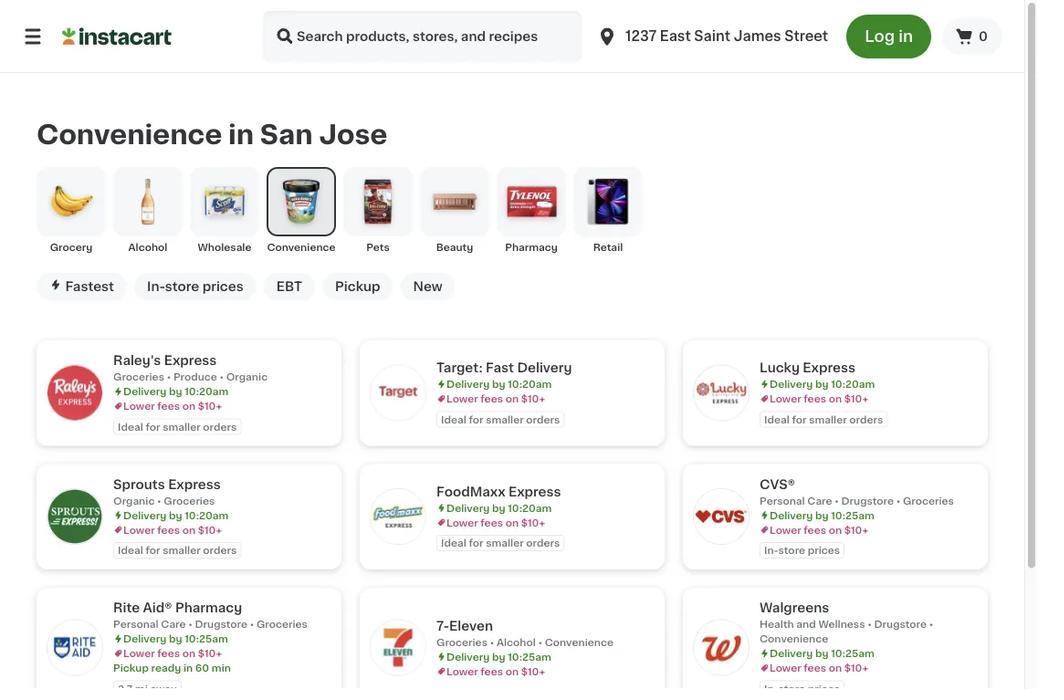 Task type: describe. For each thing, give the bounding box(es) containing it.
in for convenience
[[228, 121, 254, 147]]

rite aid® pharmacy personal care • drugstore • groceries
[[113, 602, 308, 630]]

care inside rite aid® pharmacy personal care • drugstore • groceries
[[161, 620, 186, 630]]

convenience inside button
[[267, 242, 336, 252]]

raley's
[[113, 354, 161, 367]]

sprouts
[[113, 478, 165, 491]]

1237
[[626, 30, 657, 43]]

ideal for smaller orders for foodmaxx
[[441, 538, 560, 548]]

groceries inside cvs® personal care • drugstore • groceries
[[903, 496, 954, 506]]

by for cvs®
[[816, 511, 829, 521]]

sprouts express image
[[48, 490, 102, 545]]

lower for 7-eleven
[[447, 667, 478, 677]]

lower for walgreens
[[770, 664, 802, 674]]

fees down fast
[[481, 394, 503, 404]]

east
[[660, 30, 691, 43]]

10:20am down sprouts express organic • groceries
[[185, 511, 229, 521]]

new
[[413, 280, 443, 293]]

cvs® personal care • drugstore • groceries
[[760, 478, 954, 506]]

walgreens health and wellness • drugstore • convenience
[[760, 602, 934, 644]]

orders for lucky express
[[850, 415, 884, 425]]

wholesale button
[[190, 167, 259, 255]]

fees down the "foodmaxx express"
[[481, 518, 503, 528]]

convenience inside 7-eleven groceries • alcohol • convenience
[[545, 638, 614, 648]]

rite
[[113, 602, 140, 615]]

lower down lucky
[[770, 394, 802, 404]]

saint
[[695, 30, 731, 43]]

on for sprouts express
[[182, 525, 196, 535]]

new button
[[401, 273, 456, 300]]

on down the "foodmaxx express"
[[506, 518, 519, 528]]

lower fees on $10+ for walgreens
[[770, 664, 869, 674]]

on down 'lucky express'
[[829, 394, 842, 404]]

$10+ for raley's express
[[198, 401, 222, 411]]

7 eleven image
[[371, 621, 426, 676]]

log in
[[865, 29, 914, 44]]

lower for rite aid® pharmacy
[[123, 649, 155, 659]]

• inside sprouts express organic • groceries
[[157, 496, 161, 506]]

ideal for smaller orders down produce
[[118, 422, 237, 432]]

in- inside button
[[147, 280, 165, 293]]

$10+ for 7-eleven
[[521, 667, 546, 677]]

ideal for smaller orders for lucky
[[765, 415, 884, 425]]

fees for walgreens
[[804, 664, 827, 674]]

delivery by 10:25am for care
[[770, 511, 875, 521]]

convenience button
[[267, 167, 336, 255]]

min
[[212, 664, 231, 674]]

eleven
[[449, 620, 493, 633]]

by for 7-eleven
[[492, 652, 506, 662]]

express for foodmaxx
[[509, 485, 561, 498]]

foodmaxx express image
[[371, 490, 426, 545]]

1 vertical spatial in-store prices
[[765, 546, 840, 556]]

for up sprouts
[[146, 422, 160, 432]]

for up aid®
[[146, 546, 160, 556]]

fastest
[[65, 280, 114, 293]]

lucky express image
[[694, 366, 749, 421]]

express for lucky
[[803, 362, 856, 374]]

10:20am down produce
[[185, 387, 229, 397]]

for for foodmaxx
[[469, 538, 484, 548]]

$10+ down the "foodmaxx express"
[[521, 518, 546, 528]]

raley's express image
[[48, 366, 102, 421]]

wholesale
[[198, 242, 252, 252]]

delivery right fast
[[517, 362, 572, 374]]

lower fees on $10+ down the "foodmaxx express"
[[447, 518, 546, 528]]

lower down target:
[[447, 394, 478, 404]]

care inside cvs® personal care • drugstore • groceries
[[808, 496, 833, 506]]

fastest button
[[37, 273, 127, 300]]

aid®
[[143, 602, 172, 615]]

retail
[[593, 242, 623, 252]]

on for 7-eleven
[[506, 667, 519, 677]]

10:25am for and
[[831, 649, 875, 659]]

smaller for foodmaxx
[[486, 538, 524, 548]]

$10+ for walgreens
[[845, 664, 869, 674]]

by for walgreens
[[816, 649, 829, 659]]

delivery down target:
[[447, 379, 490, 389]]

lower for cvs®
[[770, 525, 802, 535]]

0 button
[[943, 18, 1003, 55]]

ideal for lucky express
[[765, 415, 790, 425]]

pets
[[367, 242, 390, 252]]

$10+ down target: fast delivery
[[521, 394, 546, 404]]

in-store prices button
[[134, 273, 256, 300]]

health
[[760, 620, 794, 630]]

1 vertical spatial in-
[[765, 546, 779, 556]]

delivery down aid®
[[123, 634, 166, 644]]

san
[[260, 121, 313, 147]]

alcohol inside alcohol button
[[128, 242, 168, 252]]

drugstore inside "walgreens health and wellness • drugstore • convenience"
[[875, 620, 927, 630]]

ideal up sprouts
[[118, 422, 143, 432]]

pickup ready in 60 min
[[113, 664, 231, 674]]

$10+ for cvs®
[[845, 525, 869, 535]]

delivery by 10:25am for pharmacy
[[123, 634, 228, 644]]

ideal for target: fast delivery
[[441, 415, 467, 425]]

fees for 7-eleven
[[481, 667, 503, 677]]

by down the "foodmaxx express"
[[492, 503, 506, 513]]

groceries inside sprouts express organic • groceries
[[164, 496, 215, 506]]

grocery button
[[37, 167, 106, 255]]

lucky express
[[760, 362, 856, 374]]

orders up rite aid® pharmacy personal care • drugstore • groceries
[[203, 546, 237, 556]]

7-
[[437, 620, 449, 633]]

and
[[797, 620, 816, 630]]

fees for raley's express
[[157, 401, 180, 411]]

groceries inside rite aid® pharmacy personal care • drugstore • groceries
[[257, 620, 308, 630]]

target: fast delivery image
[[371, 366, 426, 421]]

$10+ for sprouts express
[[198, 525, 222, 535]]

convenience in san jose
[[37, 121, 388, 147]]

for for lucky
[[792, 415, 807, 425]]

delivery down foodmaxx
[[447, 503, 490, 513]]

express for raley's
[[164, 354, 217, 367]]

ideal for foodmaxx express
[[441, 538, 467, 548]]

jose
[[319, 121, 388, 147]]

smaller down sprouts express organic • groceries
[[163, 546, 201, 556]]

retail button
[[574, 167, 643, 255]]

by for rite aid® pharmacy
[[169, 634, 182, 644]]

2 vertical spatial in
[[184, 664, 193, 674]]

lucky
[[760, 362, 800, 374]]

log in button
[[847, 15, 932, 58]]

lower for sprouts express
[[123, 525, 155, 535]]

lower fees on $10+ for rite aid® pharmacy
[[123, 649, 222, 659]]

by for sprouts express
[[169, 511, 182, 521]]

personal inside cvs® personal care • drugstore • groceries
[[760, 496, 805, 506]]

by for raley's express
[[169, 387, 182, 397]]

store inside button
[[165, 280, 199, 293]]



Task type: vqa. For each thing, say whether or not it's contained in the screenshot.


Task type: locate. For each thing, give the bounding box(es) containing it.
10:20am down the "foodmaxx express"
[[508, 503, 552, 513]]

by
[[492, 379, 506, 389], [816, 379, 829, 389], [169, 387, 182, 397], [492, 503, 506, 513], [169, 511, 182, 521], [816, 511, 829, 521], [169, 634, 182, 644], [816, 649, 829, 659], [492, 652, 506, 662]]

0 vertical spatial store
[[165, 280, 199, 293]]

on down cvs® personal care • drugstore • groceries
[[829, 525, 842, 535]]

1 horizontal spatial care
[[808, 496, 833, 506]]

0 horizontal spatial personal
[[113, 620, 159, 630]]

10:25am
[[831, 511, 875, 521], [185, 634, 228, 644], [831, 649, 875, 659], [508, 652, 552, 662]]

on down produce
[[182, 401, 196, 411]]

in for log
[[899, 29, 914, 44]]

rite aid® pharmacy image
[[48, 621, 102, 676]]

by down sprouts express organic • groceries
[[169, 511, 182, 521]]

delivery by 10:25am down and
[[770, 649, 875, 659]]

10:25am down 7-eleven groceries • alcohol • convenience
[[508, 652, 552, 662]]

pickup
[[335, 280, 380, 293], [113, 664, 149, 674]]

1 horizontal spatial prices
[[808, 546, 840, 556]]

by down and
[[816, 649, 829, 659]]

1 vertical spatial prices
[[808, 546, 840, 556]]

delivery by 10:20am down the "foodmaxx express"
[[447, 503, 552, 513]]

1 vertical spatial alcohol
[[497, 638, 536, 648]]

orders down produce
[[203, 422, 237, 432]]

lower fees on $10+
[[447, 394, 546, 404], [770, 394, 869, 404], [123, 401, 222, 411], [447, 518, 546, 528], [123, 525, 222, 535], [770, 525, 869, 535], [123, 649, 222, 659], [770, 664, 869, 674], [447, 667, 546, 677]]

for down foodmaxx
[[469, 538, 484, 548]]

0
[[979, 30, 988, 43]]

$10+ down 'lucky express'
[[845, 394, 869, 404]]

0 vertical spatial in-store prices
[[147, 280, 244, 293]]

10:20am for target: fast delivery
[[508, 379, 552, 389]]

lower fees on $10+ down produce
[[123, 401, 222, 411]]

ebt
[[277, 280, 302, 293]]

express inside raley's express groceries • produce • organic
[[164, 354, 217, 367]]

1 horizontal spatial in-
[[765, 546, 779, 556]]

10:25am for pharmacy
[[185, 634, 228, 644]]

1237 east saint james street button
[[589, 11, 836, 62]]

lower down 'raley's'
[[123, 401, 155, 411]]

orders for foodmaxx express
[[526, 538, 560, 548]]

ideal down foodmaxx
[[441, 538, 467, 548]]

1 horizontal spatial pharmacy
[[505, 242, 558, 252]]

lower down cvs®
[[770, 525, 802, 535]]

prices up walgreens
[[808, 546, 840, 556]]

fees for rite aid® pharmacy
[[157, 649, 180, 659]]

in-store prices down "wholesale" in the top of the page
[[147, 280, 244, 293]]

on down wellness
[[829, 664, 842, 674]]

delivery down sprouts
[[123, 511, 166, 521]]

0 horizontal spatial pickup
[[113, 664, 149, 674]]

$10+ up 60 at the left
[[198, 649, 222, 659]]

on for rite aid® pharmacy
[[182, 649, 196, 659]]

in-store prices up walgreens
[[765, 546, 840, 556]]

wellness
[[819, 620, 865, 630]]

pickup for pickup ready in 60 min
[[113, 664, 149, 674]]

alcohol
[[128, 242, 168, 252], [497, 638, 536, 648]]

express right lucky
[[803, 362, 856, 374]]

fees
[[481, 394, 503, 404], [804, 394, 827, 404], [157, 401, 180, 411], [481, 518, 503, 528], [157, 525, 180, 535], [804, 525, 827, 535], [157, 649, 180, 659], [804, 664, 827, 674], [481, 667, 503, 677]]

in
[[899, 29, 914, 44], [228, 121, 254, 147], [184, 664, 193, 674]]

0 vertical spatial pharmacy
[[505, 242, 558, 252]]

None search field
[[263, 11, 582, 62]]

store down "wholesale" in the top of the page
[[165, 280, 199, 293]]

walgreens
[[760, 602, 830, 615]]

lower fees on $10+ for raley's express
[[123, 401, 222, 411]]

0 horizontal spatial care
[[161, 620, 186, 630]]

delivery by 10:25am
[[770, 511, 875, 521], [123, 634, 228, 644], [770, 649, 875, 659], [447, 652, 552, 662]]

fees down and
[[804, 664, 827, 674]]

ideal down target:
[[441, 415, 467, 425]]

ready
[[151, 664, 181, 674]]

lower fees on $10+ up pickup ready in 60 min on the bottom left of page
[[123, 649, 222, 659]]

delivery down health
[[770, 649, 813, 659]]

delivery by 10:20am for lucky
[[770, 379, 875, 389]]

by down 'lucky express'
[[816, 379, 829, 389]]

grocery
[[50, 242, 93, 252]]

1 vertical spatial in
[[228, 121, 254, 147]]

pickup button
[[322, 273, 393, 300]]

in- up walgreens
[[765, 546, 779, 556]]

organic inside raley's express groceries • produce • organic
[[226, 372, 268, 382]]

express
[[164, 354, 217, 367], [803, 362, 856, 374], [168, 478, 221, 491], [509, 485, 561, 498]]

on for raley's express
[[182, 401, 196, 411]]

pickup down pets at left
[[335, 280, 380, 293]]

1 horizontal spatial personal
[[760, 496, 805, 506]]

ideal for smaller orders down fast
[[441, 415, 560, 425]]

$10+ down produce
[[198, 401, 222, 411]]

ideal for smaller orders down 'lucky express'
[[765, 415, 884, 425]]

smaller for target:
[[486, 415, 524, 425]]

10:20am for lucky express
[[831, 379, 875, 389]]

lower down health
[[770, 664, 802, 674]]

10:25am for care
[[831, 511, 875, 521]]

lower
[[447, 394, 478, 404], [770, 394, 802, 404], [123, 401, 155, 411], [447, 518, 478, 528], [123, 525, 155, 535], [770, 525, 802, 535], [123, 649, 155, 659], [770, 664, 802, 674], [447, 667, 478, 677]]

cvs®
[[760, 478, 796, 491]]

pickup left the ready
[[113, 664, 149, 674]]

orders down the "foodmaxx express"
[[526, 538, 560, 548]]

on for cvs®
[[829, 525, 842, 535]]

convenience inside "walgreens health and wellness • drugstore • convenience"
[[760, 634, 829, 644]]

0 vertical spatial organic
[[226, 372, 268, 382]]

organic down sprouts
[[113, 496, 155, 506]]

smaller
[[486, 415, 524, 425], [809, 415, 847, 425], [163, 422, 201, 432], [486, 538, 524, 548], [163, 546, 201, 556]]

on
[[506, 394, 519, 404], [829, 394, 842, 404], [182, 401, 196, 411], [506, 518, 519, 528], [182, 525, 196, 535], [829, 525, 842, 535], [182, 649, 196, 659], [829, 664, 842, 674], [506, 667, 519, 677]]

0 horizontal spatial store
[[165, 280, 199, 293]]

fast
[[486, 362, 514, 374]]

for
[[469, 415, 484, 425], [792, 415, 807, 425], [146, 422, 160, 432], [469, 538, 484, 548], [146, 546, 160, 556]]

lower up the ready
[[123, 649, 155, 659]]

pets button
[[343, 167, 413, 255]]

target: fast delivery
[[437, 362, 572, 374]]

foodmaxx
[[437, 485, 506, 498]]

care
[[808, 496, 833, 506], [161, 620, 186, 630]]

drugstore inside rite aid® pharmacy personal care • drugstore • groceries
[[195, 620, 248, 630]]

sprouts express organic • groceries
[[113, 478, 221, 506]]

prices inside button
[[203, 280, 244, 293]]

lower for raley's express
[[123, 401, 155, 411]]

10:20am down 'lucky express'
[[831, 379, 875, 389]]

0 vertical spatial prices
[[203, 280, 244, 293]]

60
[[195, 664, 209, 674]]

smaller down target: fast delivery
[[486, 415, 524, 425]]

1 horizontal spatial in-store prices
[[765, 546, 840, 556]]

convenience
[[37, 121, 222, 147], [267, 242, 336, 252], [760, 634, 829, 644], [545, 638, 614, 648]]

delivery by 10:25am down 7-eleven groceries • alcohol • convenience
[[447, 652, 552, 662]]

by down fast
[[492, 379, 506, 389]]

produce
[[173, 372, 217, 382]]

personal
[[760, 496, 805, 506], [113, 620, 159, 630]]

express inside sprouts express organic • groceries
[[168, 478, 221, 491]]

orders for target: fast delivery
[[526, 415, 560, 425]]

lower fees on $10+ for cvs®
[[770, 525, 869, 535]]

foodmaxx express
[[437, 485, 561, 498]]

10:20am
[[508, 379, 552, 389], [831, 379, 875, 389], [185, 387, 229, 397], [508, 503, 552, 513], [185, 511, 229, 521]]

by down 7-eleven groceries • alcohol • convenience
[[492, 652, 506, 662]]

7-eleven groceries • alcohol • convenience
[[437, 620, 614, 648]]

smaller for lucky
[[809, 415, 847, 425]]

lower down foodmaxx
[[447, 518, 478, 528]]

on down target: fast delivery
[[506, 394, 519, 404]]

ideal up rite
[[118, 546, 143, 556]]

0 horizontal spatial alcohol
[[128, 242, 168, 252]]

fees for cvs®
[[804, 525, 827, 535]]

1 horizontal spatial store
[[779, 546, 806, 556]]

beauty button
[[420, 167, 490, 255]]

pharmacy inside button
[[505, 242, 558, 252]]

0 vertical spatial in
[[899, 29, 914, 44]]

organic inside sprouts express organic • groceries
[[113, 496, 155, 506]]

alcohol inside 7-eleven groceries • alcohol • convenience
[[497, 638, 536, 648]]

in left "san"
[[228, 121, 254, 147]]

lower down sprouts
[[123, 525, 155, 535]]

delivery by 10:20am down produce
[[123, 387, 229, 397]]

0 vertical spatial care
[[808, 496, 833, 506]]

10:25am down wellness
[[831, 649, 875, 659]]

ideal
[[441, 415, 467, 425], [765, 415, 790, 425], [118, 422, 143, 432], [441, 538, 467, 548], [118, 546, 143, 556]]

fees up the ready
[[157, 649, 180, 659]]

delivery by 10:20am down sprouts express organic • groceries
[[123, 511, 229, 521]]

1237 east saint james street button
[[597, 11, 829, 62]]

store
[[165, 280, 199, 293], [779, 546, 806, 556]]

1 vertical spatial organic
[[113, 496, 155, 506]]

1 vertical spatial pickup
[[113, 664, 149, 674]]

10:20am for foodmaxx express
[[508, 503, 552, 513]]

delivery down lucky
[[770, 379, 813, 389]]

ideal for smaller orders down sprouts express organic • groceries
[[118, 546, 237, 556]]

0 vertical spatial pickup
[[335, 280, 380, 293]]

0 vertical spatial alcohol
[[128, 242, 168, 252]]

orders
[[526, 415, 560, 425], [850, 415, 884, 425], [203, 422, 237, 432], [526, 538, 560, 548], [203, 546, 237, 556]]

lower fees on $10+ down 'lucky express'
[[770, 394, 869, 404]]

0 horizontal spatial in
[[184, 664, 193, 674]]

for for target:
[[469, 415, 484, 425]]

delivery down eleven
[[447, 652, 490, 662]]

personal down rite
[[113, 620, 159, 630]]

10:25am down rite aid® pharmacy personal care • drugstore • groceries
[[185, 634, 228, 644]]

in inside button
[[899, 29, 914, 44]]

by up pickup ready in 60 min on the bottom left of page
[[169, 634, 182, 644]]

fees down eleven
[[481, 667, 503, 677]]

pickup for pickup
[[335, 280, 380, 293]]

groceries inside 7-eleven groceries • alcohol • convenience
[[437, 638, 488, 648]]

0 horizontal spatial organic
[[113, 496, 155, 506]]

delivery by 10:20am for foodmaxx
[[447, 503, 552, 513]]

personal inside rite aid® pharmacy personal care • drugstore • groceries
[[113, 620, 159, 630]]

0 horizontal spatial prices
[[203, 280, 244, 293]]

in-
[[147, 280, 165, 293], [765, 546, 779, 556]]

drugstore
[[842, 496, 894, 506], [195, 620, 248, 630], [875, 620, 927, 630]]

delivery by 10:20am for target:
[[447, 379, 552, 389]]

0 vertical spatial in-
[[147, 280, 165, 293]]

10:25am down cvs® personal care • drugstore • groceries
[[831, 511, 875, 521]]

delivery by 10:25am for and
[[770, 649, 875, 659]]

pickup inside button
[[335, 280, 380, 293]]

1237 east saint james street
[[626, 30, 829, 43]]

lower fees on $10+ down and
[[770, 664, 869, 674]]

delivery by 10:20am
[[447, 379, 552, 389], [770, 379, 875, 389], [123, 387, 229, 397], [447, 503, 552, 513], [123, 511, 229, 521]]

pharmacy right aid®
[[175, 602, 242, 615]]

lower fees on $10+ down 7-eleven groceries • alcohol • convenience
[[447, 667, 546, 677]]

in-store prices inside in-store prices button
[[147, 280, 244, 293]]

smaller down 'lucky express'
[[809, 415, 847, 425]]

james
[[734, 30, 782, 43]]

1 horizontal spatial in
[[228, 121, 254, 147]]

delivery
[[517, 362, 572, 374], [447, 379, 490, 389], [770, 379, 813, 389], [123, 387, 166, 397], [447, 503, 490, 513], [123, 511, 166, 521], [770, 511, 813, 521], [123, 634, 166, 644], [770, 649, 813, 659], [447, 652, 490, 662]]

pharmacy
[[505, 242, 558, 252], [175, 602, 242, 615]]

lower fees on $10+ for 7-eleven
[[447, 667, 546, 677]]

$10+
[[521, 394, 546, 404], [845, 394, 869, 404], [198, 401, 222, 411], [521, 518, 546, 528], [198, 525, 222, 535], [845, 525, 869, 535], [198, 649, 222, 659], [845, 664, 869, 674], [521, 667, 546, 677]]

drugstore inside cvs® personal care • drugstore • groceries
[[842, 496, 894, 506]]

store up walgreens
[[779, 546, 806, 556]]

target:
[[437, 362, 483, 374]]

beauty
[[436, 242, 473, 252]]

ebt button
[[264, 273, 315, 300]]

log
[[865, 29, 895, 44]]

1 vertical spatial store
[[779, 546, 806, 556]]

fees for sprouts express
[[157, 525, 180, 535]]

1 horizontal spatial organic
[[226, 372, 268, 382]]

groceries
[[113, 372, 164, 382], [164, 496, 215, 506], [903, 496, 954, 506], [257, 620, 308, 630], [437, 638, 488, 648]]

in-store prices
[[147, 280, 244, 293], [765, 546, 840, 556]]

on for walgreens
[[829, 664, 842, 674]]

raley's express groceries • produce • organic
[[113, 354, 268, 382]]

•
[[167, 372, 171, 382], [220, 372, 224, 382], [157, 496, 161, 506], [835, 496, 839, 506], [897, 496, 901, 506], [188, 620, 192, 630], [250, 620, 254, 630], [868, 620, 872, 630], [930, 620, 934, 630], [490, 638, 494, 648], [538, 638, 543, 648]]

1 horizontal spatial pickup
[[335, 280, 380, 293]]

delivery by 10:20am down fast
[[447, 379, 552, 389]]

1 horizontal spatial alcohol
[[497, 638, 536, 648]]

in left 60 at the left
[[184, 664, 193, 674]]

convenience in san jose main content
[[0, 73, 1025, 690]]

lower fees on $10+ down sprouts express organic • groceries
[[123, 525, 222, 535]]

in- right 'fastest'
[[147, 280, 165, 293]]

pharmacy inside rite aid® pharmacy personal care • drugstore • groceries
[[175, 602, 242, 615]]

organic
[[226, 372, 268, 382], [113, 496, 155, 506]]

0 vertical spatial personal
[[760, 496, 805, 506]]

walgreens image
[[694, 621, 749, 676]]

delivery by 10:25am up pickup ready in 60 min on the bottom left of page
[[123, 634, 228, 644]]

ideal for smaller orders for target:
[[441, 415, 560, 425]]

$10+ down wellness
[[845, 664, 869, 674]]

lower fees on $10+ for sprouts express
[[123, 525, 222, 535]]

on up 60 at the left
[[182, 649, 196, 659]]

1 vertical spatial pharmacy
[[175, 602, 242, 615]]

express up produce
[[164, 354, 217, 367]]

ideal for smaller orders
[[441, 415, 560, 425], [765, 415, 884, 425], [118, 422, 237, 432], [441, 538, 560, 548], [118, 546, 237, 556]]

street
[[785, 30, 829, 43]]

$10+ down 7-eleven groceries • alcohol • convenience
[[521, 667, 546, 677]]

groceries inside raley's express groceries • produce • organic
[[113, 372, 164, 382]]

fees down 'lucky express'
[[804, 394, 827, 404]]

smaller down produce
[[163, 422, 201, 432]]

Search field
[[263, 11, 582, 62]]

organic right produce
[[226, 372, 268, 382]]

0 horizontal spatial in-store prices
[[147, 280, 244, 293]]

instacart logo image
[[62, 26, 172, 48]]

$10+ for rite aid® pharmacy
[[198, 649, 222, 659]]

0 horizontal spatial pharmacy
[[175, 602, 242, 615]]

cvs® image
[[694, 490, 749, 545]]

delivery down 'raley's'
[[123, 387, 166, 397]]

2 horizontal spatial in
[[899, 29, 914, 44]]

ideal for smaller orders down the "foodmaxx express"
[[441, 538, 560, 548]]

delivery down cvs®
[[770, 511, 813, 521]]

lower fees on $10+ down fast
[[447, 394, 546, 404]]

express for sprouts
[[168, 478, 221, 491]]

fees down produce
[[157, 401, 180, 411]]

personal down cvs®
[[760, 496, 805, 506]]

1 vertical spatial personal
[[113, 620, 159, 630]]

express right foodmaxx
[[509, 485, 561, 498]]

alcohol button
[[113, 167, 183, 255]]

0 horizontal spatial in-
[[147, 280, 165, 293]]

1 vertical spatial care
[[161, 620, 186, 630]]

pharmacy button
[[497, 167, 566, 255]]

$10+ down sprouts express organic • groceries
[[198, 525, 222, 535]]

prices
[[203, 280, 244, 293], [808, 546, 840, 556]]



